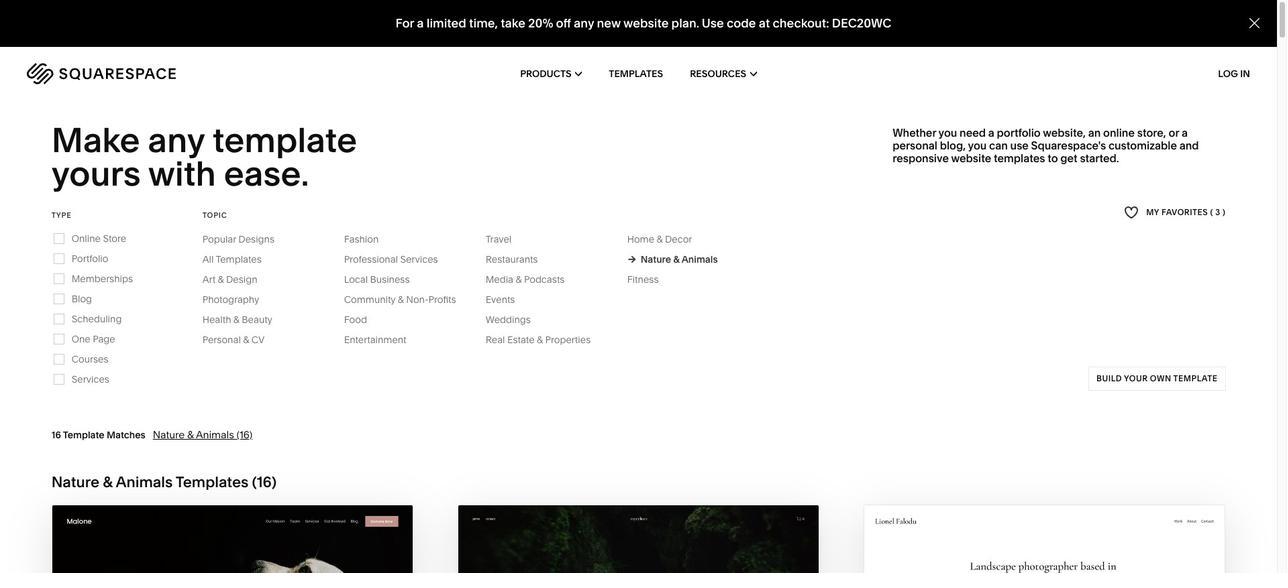 Task type: vqa. For each thing, say whether or not it's contained in the screenshot.
or at the top of page
yes



Task type: describe. For each thing, give the bounding box(es) containing it.
products
[[520, 68, 572, 80]]

events
[[486, 294, 515, 306]]

my favorites ( 3 )
[[1147, 208, 1226, 218]]

build your own template button
[[1089, 367, 1226, 391]]

& for community & non-profits
[[398, 294, 404, 306]]

squarespace logo image
[[27, 63, 176, 85]]

take
[[501, 16, 526, 31]]

home & decor link
[[627, 233, 706, 246]]

whether you need a portfolio website, an online store, or a personal blog, you can use squarespace's customizable and responsive website templates to get started.
[[893, 126, 1199, 165]]

for a limited time, take 20% off any new website plan. use code at checkout: dec20wc
[[396, 16, 892, 31]]

podcasts
[[524, 274, 565, 286]]

1 horizontal spatial you
[[968, 139, 987, 152]]

personal
[[893, 139, 938, 152]]

& right "estate"
[[537, 334, 543, 346]]

online
[[72, 233, 101, 245]]

use
[[1011, 139, 1029, 152]]

community
[[344, 294, 396, 306]]

health & beauty
[[203, 314, 272, 326]]

nature & animals
[[641, 254, 718, 266]]

& for home & decor
[[657, 233, 663, 246]]

media
[[486, 274, 514, 286]]

customizable
[[1109, 139, 1177, 152]]

all
[[203, 254, 214, 266]]

online
[[1104, 126, 1135, 140]]

business
[[370, 274, 410, 286]]

20%
[[528, 16, 553, 31]]

1 horizontal spatial any
[[574, 16, 594, 31]]

travel
[[486, 233, 512, 246]]

website inside whether you need a portfolio website, an online store, or a personal blog, you can use squarespace's customizable and responsive website templates to get started.
[[951, 152, 992, 165]]

templates
[[994, 152, 1046, 165]]

events link
[[486, 294, 529, 306]]

home & decor
[[627, 233, 692, 246]]

new
[[597, 16, 621, 31]]

0 horizontal spatial website
[[624, 16, 669, 31]]

16 template matches
[[52, 429, 145, 442]]

and
[[1180, 139, 1199, 152]]

falodu image
[[865, 506, 1225, 574]]

limited
[[427, 16, 467, 31]]

entertainment link
[[344, 334, 420, 346]]

templates link
[[609, 47, 663, 101]]

food link
[[344, 314, 381, 326]]

products button
[[520, 47, 582, 101]]

scheduling
[[72, 313, 122, 325]]

photography
[[203, 294, 259, 306]]

template inside button
[[1174, 374, 1218, 384]]

community & non-profits link
[[344, 294, 470, 306]]

1 vertical spatial templates
[[216, 254, 262, 266]]

food
[[344, 314, 367, 326]]

real estate & properties link
[[486, 334, 604, 346]]

to
[[1048, 152, 1058, 165]]

restaurants
[[486, 254, 538, 266]]

0 vertical spatial templates
[[609, 68, 663, 80]]

online store
[[72, 233, 126, 245]]

nature for nature & animals
[[641, 254, 671, 266]]

popular
[[203, 233, 236, 246]]

fashion link
[[344, 233, 392, 246]]

squarespace's
[[1032, 139, 1106, 152]]

2 horizontal spatial a
[[1182, 126, 1188, 140]]

mycelium image
[[458, 506, 819, 574]]

local business link
[[344, 274, 423, 286]]

decor
[[665, 233, 692, 246]]

nature for nature & animals (16)
[[153, 429, 185, 442]]

weddings
[[486, 314, 531, 326]]

blog,
[[940, 139, 966, 152]]

all templates
[[203, 254, 262, 266]]

1 horizontal spatial 16
[[257, 474, 272, 492]]

need
[[960, 126, 986, 140]]

personal & cv
[[203, 334, 265, 346]]

popular designs
[[203, 233, 275, 246]]

2 vertical spatial templates
[[176, 474, 249, 492]]

favorites
[[1162, 208, 1208, 218]]

photography link
[[203, 294, 273, 306]]

1 horizontal spatial (
[[1211, 208, 1214, 218]]

matches
[[107, 429, 145, 442]]

checkout:
[[773, 16, 829, 31]]

& for personal & cv
[[243, 334, 249, 346]]

plan.
[[672, 16, 700, 31]]

& for health & beauty
[[234, 314, 240, 326]]

portfolio
[[997, 126, 1041, 140]]

log             in
[[1219, 68, 1251, 80]]

code
[[727, 16, 756, 31]]

page
[[93, 333, 115, 346]]

nature & animals templates ( 16 )
[[52, 474, 277, 492]]

log             in link
[[1219, 68, 1251, 80]]

& for nature & animals (16)
[[187, 429, 194, 442]]

fitness link
[[627, 274, 672, 286]]

with
[[148, 153, 216, 195]]

resources
[[690, 68, 747, 80]]

designs
[[239, 233, 275, 246]]



Task type: locate. For each thing, give the bounding box(es) containing it.
nature & animals (16) link
[[153, 429, 253, 442]]

0 horizontal spatial any
[[148, 119, 205, 161]]

0 vertical spatial any
[[574, 16, 594, 31]]

squarespace logo link
[[27, 63, 272, 85]]

2 horizontal spatial nature
[[641, 254, 671, 266]]

0 vertical spatial template
[[213, 119, 357, 161]]

topic
[[203, 211, 227, 220]]

non-
[[406, 294, 429, 306]]

& right "media"
[[516, 274, 522, 286]]

nature down home & decor
[[641, 254, 671, 266]]

( left 3
[[1211, 208, 1214, 218]]

travel link
[[486, 233, 525, 246]]

any
[[574, 16, 594, 31], [148, 119, 205, 161]]

store
[[103, 233, 126, 245]]

website down need
[[951, 152, 992, 165]]

0 vertical spatial services
[[400, 254, 438, 266]]

profits
[[429, 294, 456, 306]]

2 vertical spatial animals
[[116, 474, 173, 492]]

nature for nature & animals templates ( 16 )
[[52, 474, 99, 492]]

1 vertical spatial )
[[272, 474, 277, 492]]

all templates link
[[203, 254, 275, 266]]

1 vertical spatial template
[[1174, 374, 1218, 384]]

0 horizontal spatial 16
[[52, 429, 61, 442]]

services down courses
[[72, 374, 109, 386]]

1 vertical spatial website
[[951, 152, 992, 165]]

art & design
[[203, 274, 257, 286]]

0 horizontal spatial you
[[939, 126, 958, 140]]

templates
[[609, 68, 663, 80], [216, 254, 262, 266], [176, 474, 249, 492]]

animals down decor
[[682, 254, 718, 266]]

& left non-
[[398, 294, 404, 306]]

& left cv
[[243, 334, 249, 346]]

& for media & podcasts
[[516, 274, 522, 286]]

time,
[[469, 16, 498, 31]]

a right need
[[989, 126, 995, 140]]

0 vertical spatial nature
[[641, 254, 671, 266]]

0 vertical spatial 16
[[52, 429, 61, 442]]

responsive
[[893, 152, 949, 165]]

)
[[1223, 208, 1226, 218], [272, 474, 277, 492]]

nature right matches
[[153, 429, 185, 442]]

malone image
[[52, 506, 413, 574]]

0 horizontal spatial (
[[252, 474, 257, 492]]

media & podcasts link
[[486, 274, 578, 286]]

an
[[1089, 126, 1101, 140]]

log
[[1219, 68, 1239, 80]]

one page
[[72, 333, 115, 346]]

entertainment
[[344, 334, 406, 346]]

1 horizontal spatial )
[[1223, 208, 1226, 218]]

you left need
[[939, 126, 958, 140]]

0 horizontal spatial animals
[[116, 474, 173, 492]]

ease.
[[224, 153, 309, 195]]

for
[[396, 16, 414, 31]]

portfolio
[[72, 253, 108, 265]]

1 vertical spatial nature
[[153, 429, 185, 442]]

local
[[344, 274, 368, 286]]

(
[[1211, 208, 1214, 218], [252, 474, 257, 492]]

any inside make any template yours with ease.
[[148, 119, 205, 161]]

fitness
[[627, 274, 659, 286]]

professional services
[[344, 254, 438, 266]]

template
[[63, 429, 105, 442]]

1 horizontal spatial animals
[[196, 429, 234, 442]]

nature down template
[[52, 474, 99, 492]]

nature & animals link
[[627, 254, 718, 266]]

0 horizontal spatial )
[[272, 474, 277, 492]]

templates down nature & animals (16) link
[[176, 474, 249, 492]]

0 horizontal spatial nature
[[52, 474, 99, 492]]

0 vertical spatial (
[[1211, 208, 1214, 218]]

health & beauty link
[[203, 314, 286, 326]]

website,
[[1043, 126, 1086, 140]]

weddings link
[[486, 314, 544, 326]]

real estate & properties
[[486, 334, 591, 346]]

( down the (16)
[[252, 474, 257, 492]]

dec20wc
[[832, 16, 892, 31]]

animals left the (16)
[[196, 429, 234, 442]]

fashion
[[344, 233, 379, 246]]

my favorites ( 3 ) link
[[1125, 204, 1226, 222]]

animals for nature & animals
[[682, 254, 718, 266]]

animals down matches
[[116, 474, 173, 492]]

my
[[1147, 208, 1160, 218]]

& for nature & animals
[[674, 254, 680, 266]]

personal & cv link
[[203, 334, 278, 346]]

& for nature & animals templates ( 16 )
[[103, 474, 113, 492]]

1 horizontal spatial website
[[951, 152, 992, 165]]

1 vertical spatial 16
[[257, 474, 272, 492]]

2 vertical spatial nature
[[52, 474, 99, 492]]

16 up malone image
[[257, 474, 272, 492]]

website right new
[[624, 16, 669, 31]]

health
[[203, 314, 231, 326]]

3
[[1216, 208, 1221, 218]]

& for art & design
[[218, 274, 224, 286]]

1 vertical spatial services
[[72, 374, 109, 386]]

&
[[657, 233, 663, 246], [674, 254, 680, 266], [218, 274, 224, 286], [516, 274, 522, 286], [398, 294, 404, 306], [234, 314, 240, 326], [243, 334, 249, 346], [537, 334, 543, 346], [187, 429, 194, 442], [103, 474, 113, 492]]

1 horizontal spatial services
[[400, 254, 438, 266]]

templates down for a limited time, take 20% off any new website plan. use code at checkout: dec20wc
[[609, 68, 663, 80]]

animals for nature & animals templates ( 16 )
[[116, 474, 173, 492]]

& right art
[[218, 274, 224, 286]]

properties
[[545, 334, 591, 346]]

0 vertical spatial animals
[[682, 254, 718, 266]]

1 vertical spatial animals
[[196, 429, 234, 442]]

local business
[[344, 274, 410, 286]]

community & non-profits
[[344, 294, 456, 306]]

a right for
[[417, 16, 424, 31]]

restaurants link
[[486, 254, 551, 266]]

make
[[52, 119, 140, 161]]

use
[[702, 16, 724, 31]]

your
[[1124, 374, 1148, 384]]

yours
[[52, 153, 141, 195]]

2 horizontal spatial animals
[[682, 254, 718, 266]]

1 vertical spatial (
[[252, 474, 257, 492]]

make any template yours with ease. main content
[[0, 0, 1288, 574]]

real
[[486, 334, 505, 346]]

a right or
[[1182, 126, 1188, 140]]

& down decor
[[674, 254, 680, 266]]

0 horizontal spatial template
[[213, 119, 357, 161]]

store,
[[1138, 126, 1167, 140]]

& right health
[[234, 314, 240, 326]]

templates down popular designs
[[216, 254, 262, 266]]

courses
[[72, 354, 108, 366]]

home
[[627, 233, 655, 246]]

art & design link
[[203, 274, 271, 286]]

at
[[759, 16, 770, 31]]

off
[[556, 16, 571, 31]]

whether
[[893, 126, 937, 140]]

(16)
[[237, 429, 253, 442]]

& right home
[[657, 233, 663, 246]]

memberships
[[72, 273, 133, 285]]

type
[[52, 211, 72, 220]]

0 vertical spatial website
[[624, 16, 669, 31]]

popular designs link
[[203, 233, 288, 246]]

1 horizontal spatial a
[[989, 126, 995, 140]]

1 horizontal spatial template
[[1174, 374, 1218, 384]]

get
[[1061, 152, 1078, 165]]

animals
[[682, 254, 718, 266], [196, 429, 234, 442], [116, 474, 173, 492]]

template inside make any template yours with ease.
[[213, 119, 357, 161]]

in
[[1241, 68, 1251, 80]]

0 horizontal spatial services
[[72, 374, 109, 386]]

1 horizontal spatial nature
[[153, 429, 185, 442]]

build your own template
[[1097, 374, 1218, 384]]

0 horizontal spatial a
[[417, 16, 424, 31]]

& down 16 template matches
[[103, 474, 113, 492]]

you
[[939, 126, 958, 140], [968, 139, 987, 152]]

0 vertical spatial )
[[1223, 208, 1226, 218]]

16 left template
[[52, 429, 61, 442]]

started.
[[1080, 152, 1120, 165]]

1 vertical spatial any
[[148, 119, 205, 161]]

own
[[1150, 374, 1172, 384]]

template
[[213, 119, 357, 161], [1174, 374, 1218, 384]]

nature & animals (16)
[[153, 429, 253, 442]]

& left the (16)
[[187, 429, 194, 442]]

services up business
[[400, 254, 438, 266]]

you left can
[[968, 139, 987, 152]]

cv
[[252, 334, 265, 346]]

design
[[226, 274, 257, 286]]

animals for nature & animals (16)
[[196, 429, 234, 442]]

can
[[990, 139, 1008, 152]]



